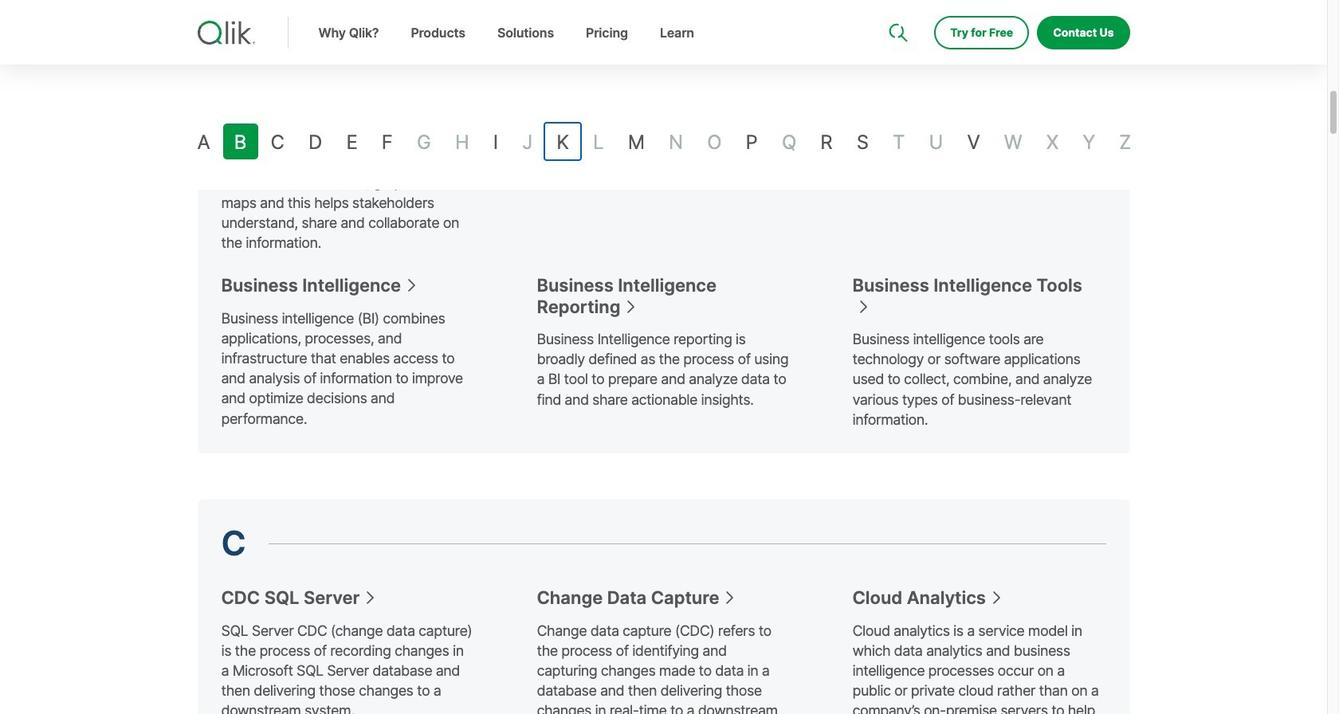 Task type: vqa. For each thing, say whether or not it's contained in the screenshot.
company image
yes



Task type: locate. For each thing, give the bounding box(es) containing it.
qlik image
[[197, 21, 255, 45]]



Task type: describe. For each thing, give the bounding box(es) containing it.
company image
[[983, 0, 996, 13]]

support image
[[891, 0, 904, 13]]



